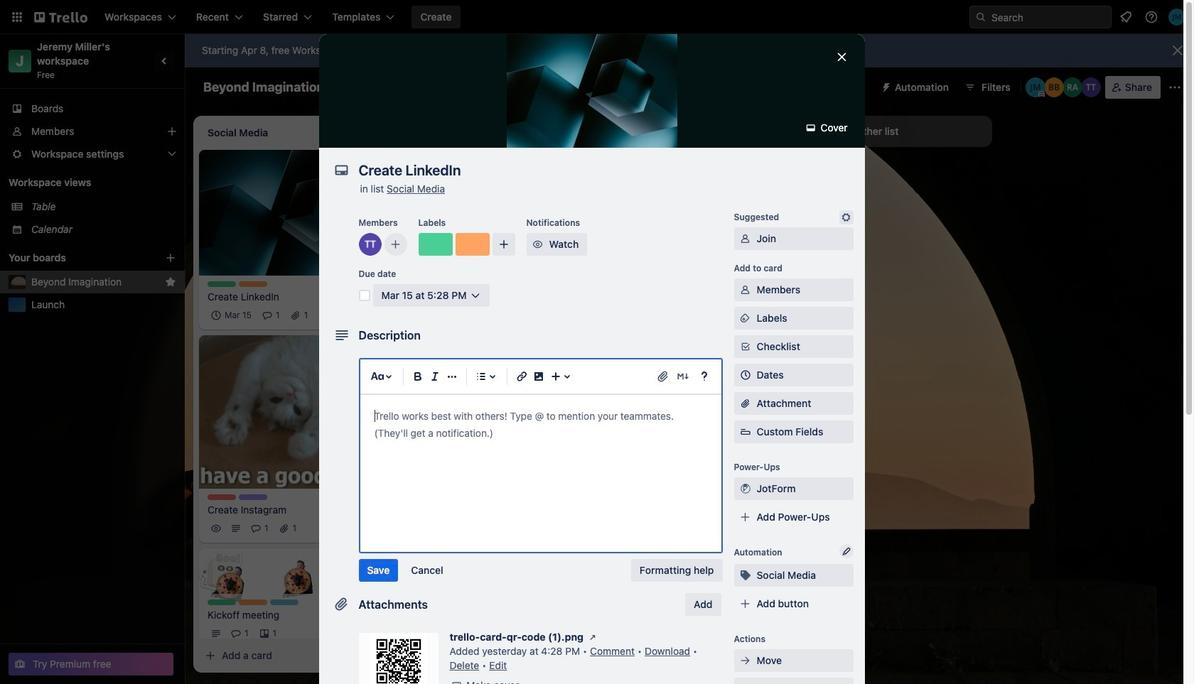 Task type: describe. For each thing, give the bounding box(es) containing it.
color: sky, title: "sparkling" element
[[270, 600, 299, 606]]

your boards with 2 items element
[[9, 250, 144, 267]]

0 vertical spatial jeremy miller (jeremymiller198) image
[[1169, 9, 1186, 26]]

bold ⌘b image
[[409, 368, 426, 385]]

terry turtle (terryturtle) image right bob builder (bobbuilder40) icon
[[1081, 77, 1101, 97]]

2 color: green, title: none image from the top
[[208, 600, 236, 606]]

0 horizontal spatial jeremy miller (jeremymiller198) image
[[350, 520, 368, 537]]

open help dialog image
[[696, 368, 713, 385]]

Search field
[[987, 6, 1111, 28]]

text styles image
[[369, 368, 386, 385]]

customize views image
[[549, 80, 564, 95]]

0 horizontal spatial ruby anderson (rubyanderson7) image
[[560, 332, 577, 350]]

1 color: green, title: none image from the top
[[208, 281, 236, 287]]

editor toolbar toolbar
[[366, 365, 715, 388]]

bob builder (bobbuilder40) image
[[1044, 77, 1064, 97]]

0 vertical spatial color: orange, title: none image
[[455, 233, 489, 256]]

lists image
[[472, 368, 489, 385]]

1 horizontal spatial terry turtle (terryturtle) image
[[350, 626, 368, 643]]

image image
[[530, 368, 547, 385]]

1 horizontal spatial create from template… image
[[768, 385, 779, 396]]

jeremy miller (jeremymiller198) image
[[540, 332, 557, 350]]

back to home image
[[34, 6, 87, 28]]

add board image
[[165, 252, 176, 264]]

0 notifications image
[[1117, 9, 1135, 26]]

view markdown image
[[676, 370, 690, 384]]

search image
[[975, 11, 987, 23]]

Board name text field
[[196, 76, 332, 99]]

link image
[[513, 368, 530, 385]]

color: red, title: none image
[[208, 495, 236, 500]]

terry turtle (terryturtle) image down mark due date as complete option
[[350, 307, 368, 324]]



Task type: locate. For each thing, give the bounding box(es) containing it.
1 vertical spatial terry turtle (terryturtle) image
[[350, 626, 368, 643]]

sm image
[[804, 121, 818, 135], [839, 210, 853, 225], [738, 232, 752, 246], [738, 283, 752, 297], [738, 311, 752, 326], [738, 482, 752, 496], [738, 654, 752, 668], [450, 679, 464, 685]]

0 vertical spatial create from template… image
[[768, 385, 779, 396]]

color: bold red, title: "thoughts" element
[[409, 367, 438, 372]]

1 horizontal spatial jeremy miller (jeremymiller198) image
[[1026, 77, 1046, 97]]

sm image
[[875, 76, 895, 96], [531, 237, 545, 252], [738, 569, 752, 583], [586, 631, 600, 645]]

1 vertical spatial color: orange, title: none image
[[239, 600, 267, 606]]

1 horizontal spatial ruby anderson (rubyanderson7) image
[[1063, 77, 1082, 97]]

color: orange, title: none image left color: sky, title: "sparkling" element
[[239, 600, 267, 606]]

2 horizontal spatial jeremy miller (jeremymiller198) image
[[1169, 9, 1186, 26]]

color: green, title: none image left color: sky, title: "sparkling" element
[[208, 600, 236, 606]]

create from template… image
[[768, 385, 779, 396], [364, 650, 375, 662]]

attach and insert link image
[[656, 370, 670, 384]]

more formatting image
[[443, 368, 460, 385]]

None text field
[[352, 158, 821, 183]]

color: purple, title: none image
[[239, 495, 267, 500]]

1 vertical spatial color: green, title: none image
[[208, 600, 236, 606]]

0 horizontal spatial color: orange, title: none image
[[239, 600, 267, 606]]

add members to card image
[[390, 237, 401, 252]]

primary element
[[0, 0, 1194, 34]]

color: orange, title: none image
[[455, 233, 489, 256], [239, 600, 267, 606]]

color: green, title: none image
[[418, 233, 452, 256]]

1 vertical spatial jeremy miller (jeremymiller198) image
[[1026, 77, 1046, 97]]

show menu image
[[1168, 80, 1182, 95]]

italic ⌘i image
[[426, 368, 443, 385]]

1 vertical spatial ruby anderson (rubyanderson7) image
[[560, 332, 577, 350]]

edit card image
[[355, 156, 366, 168]]

Main content area, start typing to enter text. text field
[[374, 408, 707, 442]]

None checkbox
[[429, 293, 504, 310], [208, 307, 256, 324], [429, 293, 504, 310], [208, 307, 256, 324]]

terry turtle (terryturtle) image left 'add members to card' icon
[[359, 233, 381, 256]]

0 vertical spatial terry turtle (terryturtle) image
[[331, 520, 348, 537]]

color: green, title: none image left color: orange, title: none icon
[[208, 281, 236, 287]]

1 vertical spatial create from template… image
[[364, 650, 375, 662]]

color: green, title: none image
[[208, 281, 236, 287], [208, 600, 236, 606]]

0 vertical spatial color: green, title: none image
[[208, 281, 236, 287]]

0 horizontal spatial create from template… image
[[364, 650, 375, 662]]

1 horizontal spatial color: orange, title: none image
[[455, 233, 489, 256]]

color: orange, title: none image right color: green, title: none image
[[455, 233, 489, 256]]

Mark due date as complete checkbox
[[359, 290, 370, 301]]

0 horizontal spatial terry turtle (terryturtle) image
[[331, 520, 348, 537]]

open information menu image
[[1144, 10, 1159, 24]]

terry turtle (terryturtle) image
[[331, 520, 348, 537], [350, 626, 368, 643]]

jeremy miller (jeremymiller198) image
[[1169, 9, 1186, 26], [1026, 77, 1046, 97], [350, 520, 368, 537]]

terry turtle (terryturtle) image
[[1081, 77, 1101, 97], [359, 233, 381, 256], [350, 307, 368, 324], [520, 332, 537, 350]]

starred icon image
[[165, 277, 176, 288]]

ruby anderson (rubyanderson7) image
[[1063, 77, 1082, 97], [560, 332, 577, 350]]

color: orange, title: none image
[[239, 281, 267, 287]]

terry turtle (terryturtle) image left jeremy miller (jeremymiller198) image
[[520, 332, 537, 350]]

0 vertical spatial ruby anderson (rubyanderson7) image
[[1063, 77, 1082, 97]]

2 vertical spatial jeremy miller (jeremymiller198) image
[[350, 520, 368, 537]]



Task type: vqa. For each thing, say whether or not it's contained in the screenshot.
'Design Huddle'
no



